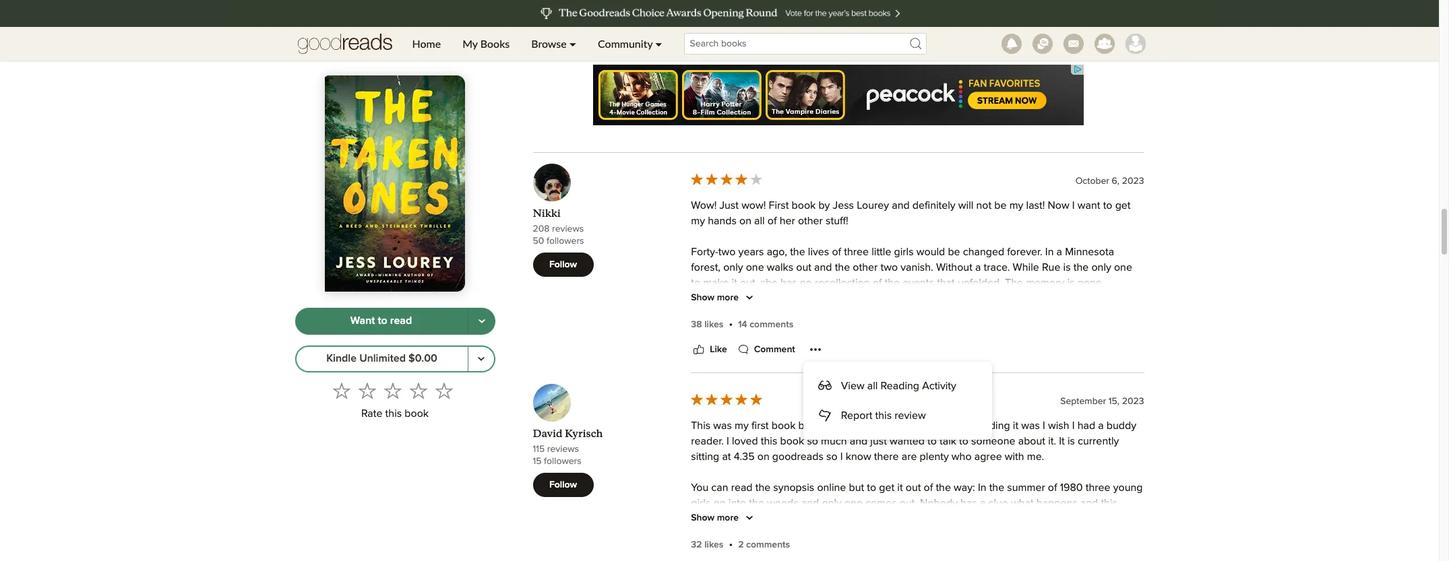 Task type: describe. For each thing, give the bounding box(es) containing it.
2023 for nikki
[[1122, 176, 1144, 186]]

found
[[871, 324, 899, 335]]

it.
[[1048, 436, 1056, 447]]

a up rue
[[1057, 247, 1063, 258]]

this inside lourey knocked it out of the park with this unputdownable psychological thriller! i hated my damn job getting in the way! ugh, and who needs sleep? right?
[[872, 479, 889, 490]]

be inside forty-two years ago, the lives of three little girls would be changed forever. in a minnesota forest, only one walks out and the other two vanish. without a trace. while rue is the only one to make it out, she has no recollection of the events that unfolded. the memory is gone.
[[948, 247, 960, 258]]

comment button for 2nd like button from the top of the page
[[735, 342, 795, 358]]

be down 'case.'
[[867, 526, 880, 537]]

rate
[[361, 408, 383, 419]]

introduced
[[1079, 514, 1130, 525]]

book up goodreads
[[780, 436, 804, 447]]

15,
[[1109, 397, 1120, 406]]

her inside fast forward to the present…. a homeless man discovers a woman buried in the forest. when the detectives show up, the woman is found buried alive with a known necklace to one of the missing girls so long ago. could she possibly be one of the taken ones? was she alive this whole time or is someone else wearing her necklace?
[[878, 355, 894, 366]]

you
[[691, 483, 709, 494]]

of right lives
[[832, 247, 841, 258]]

2 horizontal spatial harry
[[908, 402, 934, 413]]

book inside wow! just wow! first book by jess lourey and definitely will not be my last! now i want to get my hands on all of her other stuff!
[[792, 200, 816, 211]]

rating 0 out of 5 group
[[329, 378, 457, 404]]

is up "case?"
[[893, 433, 900, 444]]

has inside forty-two years ago, the lives of three little girls would be changed forever. in a minnesota forest, only one walks out and the other two vanish. without a trace. while rue is the only one to make it out, she has no recollection of the events that unfolded. the memory is gone.
[[781, 278, 797, 289]]

the down present….
[[806, 324, 821, 335]]

her down it.
[[1048, 448, 1064, 459]]

a left the clue
[[980, 498, 986, 509]]

forensics,
[[752, 402, 797, 413]]

hated
[[691, 495, 718, 506]]

want
[[350, 316, 375, 326]]

the up the 14 comments
[[765, 309, 780, 320]]

the up doesn't
[[929, 386, 944, 397]]

case inside "you can read the synopsis online but to get it out of the way: in the summer of 1980 three young girls go into the woods and only one comes out. nobody has a clue what happens and this eventually goes into a unsolved cold case. fast forward to the present and we are introduced to cold case investigators van reed and harry steinbeck. they are assigned to a brutal murder and there are connections to that crime and the two missing girls from 1980."
[[716, 529, 740, 540]]

on inside wow! just wow! first book by jess lourey and definitely will not be my last! now i want to get my hands on all of her other stuff!
[[740, 216, 752, 227]]

of right the top
[[838, 433, 847, 444]]

detectives
[[709, 324, 758, 335]]

appear
[[1109, 433, 1143, 444]]

wow!
[[691, 200, 717, 211]]

case?
[[885, 448, 912, 459]]

her up home.
[[781, 417, 797, 428]]

it inside "you can read the synopsis online but to get it out of the way: in the summer of 1980 three young girls go into the woods and only one comes out. nobody has a clue what happens and this eventually goes into a unsolved cold case. fast forward to the present and we are introduced to cold case investigators van reed and harry steinbeck. they are assigned to a brutal murder and there are connections to that crime and the two missing girls from 1980."
[[898, 483, 903, 494]]

the down online
[[832, 495, 847, 506]]

psychological
[[988, 479, 1073, 490]]

van up scientist
[[691, 386, 709, 397]]

the up job
[[756, 483, 771, 494]]

unfolded.
[[958, 278, 1002, 289]]

follow button for kyrisch
[[533, 473, 594, 498]]

book up home.
[[772, 421, 796, 432]]

the up what
[[875, 386, 890, 397]]

want to read
[[350, 316, 412, 326]]

1 horizontal spatial all
[[867, 381, 878, 391]]

6,
[[1112, 176, 1120, 186]]

0 horizontal spatial first
[[752, 421, 769, 432]]

comments for 14 comments
[[750, 320, 794, 329]]

it inside forty-two years ago, the lives of three little girls would be changed forever. in a minnesota forest, only one walks out and the other two vanish. without a trace. while rue is the only one to make it out, she has no recollection of the events that unfolded. the memory is gone.
[[732, 278, 737, 289]]

any
[[974, 526, 991, 537]]

2023 for david kyrisch
[[1122, 397, 1144, 406]]

1980.
[[1023, 545, 1048, 556]]

september 15, 2023
[[1061, 397, 1144, 406]]

homeless
[[841, 309, 887, 320]]

on inside van reed is called in to be the lead on the case in the cold case division. she is partnered with a scientist in forensics, harry steinbeck. what harry doesn't know is that van still struggles with a traumatic past of her own. she too had a disturbing history within her childhood. this case hits van too close to home. on top of that, she is troubled by nightmares… horrid visions that appear to be real. can these visions assist in the case? only thing is, no one knows her secret.
[[860, 386, 872, 397]]

my books
[[463, 37, 510, 50]]

i right wish
[[1072, 421, 1075, 432]]

only inside "you can read the synopsis online but to get it out of the way: in the summer of 1980 three young girls go into the woods and only one comes out. nobody has a clue what happens and this eventually goes into a unsolved cold case. fast forward to the present and we are introduced to cold case investigators van reed and harry steinbeck. they are assigned to a brutal murder and there are connections to that crime and the two missing girls from 1980."
[[822, 498, 842, 509]]

done
[[691, 541, 716, 552]]

$0.00
[[409, 353, 437, 364]]

top
[[819, 433, 835, 444]]

has inside "you can read the synopsis online but to get it out of the way: in the summer of 1980 three young girls go into the woods and only one comes out. nobody has a clue what happens and this eventually goes into a unsolved cold case. fast forward to the present and we are introduced to cold case investigators van reed and harry steinbeck. they are assigned to a brutal murder and there are connections to that crime and the two missing girls from 1980."
[[961, 498, 977, 509]]

0 vertical spatial alive
[[935, 324, 957, 335]]

a left scientist
[[691, 402, 697, 413]]

doesn't
[[936, 402, 971, 413]]

in up review at the bottom right of the page
[[918, 386, 926, 397]]

with up "hits"
[[1119, 402, 1138, 413]]

the down minnesota
[[1074, 262, 1089, 273]]

one inside van reed is called in to be the lead on the case in the cold case division. she is partnered with a scientist in forensics, harry steinbeck. what harry doesn't know is that van still struggles with a traumatic past of her own. she too had a disturbing history within her childhood. this case hits van too close to home. on top of that, she is troubled by nightmares… horrid visions that appear to be real. can these visions assist in the case? only thing is, no one knows her secret.
[[994, 448, 1012, 459]]

are up you at the right bottom of page
[[982, 529, 997, 540]]

one down the years
[[746, 262, 764, 273]]

is right rue
[[1064, 262, 1071, 273]]

other inside wow! just wow! first book by jess lourey and definitely will not be my last! now i want to get my hands on all of her other stuff!
[[798, 216, 823, 227]]

2 horizontal spatial only
[[1092, 262, 1112, 273]]

three inside forty-two years ago, the lives of three little girls would be changed forever. in a minnesota forest, only one walks out and the other two vanish. without a trace. while rue is the only one to make it out, she has no recollection of the events that unfolded. the memory is gone.
[[844, 247, 869, 258]]

forward inside fast forward to the present…. a homeless man discovers a woman buried in the forest. when the detectives show up, the woman is found buried alive with a known necklace to one of the missing girls so long ago. could she possibly be one of the taken ones? was she alive this whole time or is someone else wearing her necklace?
[[714, 309, 750, 320]]

cold inside "you can read the synopsis online but to get it out of the way: in the summer of 1980 three young girls go into the woods and only one comes out. nobody has a clue what happens and this eventually goes into a unsolved cold case. fast forward to the present and we are introduced to cold case investigators van reed and harry steinbeck. they are assigned to a brutal murder and there are connections to that crime and the two missing girls from 1980."
[[691, 529, 713, 540]]

know inside this was my first book by jess lourey. my first thought after reading it was i wish i had a buddy reader. i loved this book so much and just wanted to talk to someone about it. it is currently sitting at 4.35 on goodreads so i know there are plenty who agree with me.
[[846, 452, 871, 463]]

of up nobody
[[924, 483, 933, 494]]

rating 5 out of 5 image
[[690, 392, 764, 407]]

sitting
[[691, 452, 720, 463]]

secret.
[[1066, 448, 1098, 459]]

my down wow!
[[691, 216, 705, 227]]

van inside "you can read the synopsis online but to get it out of the way: in the summer of 1980 three young girls go into the woods and only one comes out. nobody has a clue what happens and this eventually goes into a unsolved cold case. fast forward to the present and we are introduced to cold case investigators van reed and harry steinbeck. they are assigned to a brutal murder and there are connections to that crime and the two missing girls from 1980."
[[806, 529, 824, 540]]

ago,
[[767, 247, 787, 258]]

one inside i highly recommend this one, but just be prepared to cancel any plans…. because this can be done in one sitting. this is the first in a series and ends leaving you hungry for answers and more!
[[729, 541, 748, 552]]

girls down any
[[977, 545, 996, 556]]

last!
[[1026, 200, 1045, 211]]

just
[[720, 200, 739, 211]]

get inside wow! just wow! first book by jess lourey and definitely will not be my last! now i want to get my hands on all of her other stuff!
[[1115, 200, 1131, 211]]

three inside "you can read the synopsis online but to get it out of the way: in the summer of 1980 three young girls go into the woods and only one comes out. nobody has a clue what happens and this eventually goes into a unsolved cold case. fast forward to the present and we are introduced to cold case investigators van reed and harry steinbeck. they are assigned to a brutal murder and there are connections to that crime and the two missing girls from 1980."
[[1086, 483, 1111, 494]]

now
[[1048, 200, 1070, 211]]

follow for kyrisch
[[549, 481, 577, 490]]

0 horizontal spatial only
[[723, 262, 743, 273]]

online
[[817, 483, 846, 494]]

can
[[741, 448, 760, 459]]

in down that,
[[856, 448, 865, 459]]

first inside i highly recommend this one, but just be prepared to cancel any plans…. because this can be done in one sitting. this is the first in a series and ends leaving you hungry for answers and more!
[[835, 541, 852, 552]]

van reed is called in to be the lead on the case in the cold case division. she is partnered with a scientist in forensics, harry steinbeck. what harry doesn't know is that van still struggles with a traumatic past of her own. she too had a disturbing history within her childhood. this case hits van too close to home. on top of that, she is troubled by nightmares… horrid visions that appear to be real. can these visions assist in the case? only thing is, no one knows her secret.
[[691, 386, 1143, 459]]

of down little
[[873, 278, 882, 289]]

while
[[1013, 262, 1039, 273]]

208
[[533, 225, 550, 234]]

home image
[[298, 27, 392, 61]]

rate 3 out of 5 image
[[384, 382, 402, 400]]

just inside i highly recommend this one, but just be prepared to cancel any plans…. because this can be done in one sitting. this is the first in a series and ends leaving you hungry for answers and more!
[[848, 526, 865, 537]]

is inside this was my first book by jess lourey. my first thought after reading it was i wish i had a buddy reader. i loved this book so much and just wanted to talk to someone about it. it is currently sitting at 4.35 on goodreads so i know there are plenty who agree with me.
[[1068, 436, 1075, 447]]

0 vertical spatial case
[[893, 386, 915, 397]]

who inside lourey knocked it out of the park with this unputdownable psychological thriller! i hated my damn job getting in the way! ugh, and who needs sleep? right?
[[920, 495, 940, 506]]

community ▾ link
[[587, 27, 673, 61]]

the up whole
[[691, 324, 706, 335]]

minnesota
[[1065, 247, 1114, 258]]

will
[[959, 200, 974, 211]]

comment button for like button inside 'review by shelley's book nook' element
[[735, 6, 795, 22]]

one down forest.
[[1082, 324, 1100, 335]]

of up happens
[[1048, 483, 1057, 494]]

lives
[[808, 247, 829, 258]]

the up recollection
[[835, 262, 850, 273]]

much
[[821, 436, 847, 447]]

1 vertical spatial alive
[[1080, 340, 1102, 351]]

the left lead
[[819, 386, 834, 397]]

steinbeck. inside van reed is called in to be the lead on the case in the cold case division. she is partnered with a scientist in forensics, harry steinbeck. what harry doesn't know is that van still struggles with a traumatic past of her own. she too had a disturbing history within her childhood. this case hits van too close to home. on top of that, she is troubled by nightmares… horrid visions that appear to be real. can these visions assist in the case? only thing is, no one knows her secret.
[[829, 402, 878, 413]]

she inside van reed is called in to be the lead on the case in the cold case division. she is partnered with a scientist in forensics, harry steinbeck. what harry doesn't know is that van still struggles with a traumatic past of her own. she too had a disturbing history within her childhood. this case hits van too close to home. on top of that, she is troubled by nightmares… horrid visions that appear to be real. can these visions assist in the case? only thing is, no one knows her secret.
[[873, 433, 890, 444]]

the up sleep?
[[989, 483, 1005, 494]]

park
[[826, 479, 847, 490]]

book inside rate this book element
[[405, 408, 429, 419]]

the left 'park'
[[808, 479, 823, 490]]

thought
[[911, 421, 947, 432]]

vote now in the opening round of the 2023 goodreads choice awards image
[[229, 0, 1210, 27]]

her inside wow! just wow! first book by jess lourey and definitely will not be my last! now i want to get my hands on all of her other stuff!
[[780, 216, 795, 227]]

summer
[[1007, 483, 1045, 494]]

goodreads
[[772, 452, 824, 463]]

trace.
[[984, 262, 1010, 273]]

browse
[[531, 37, 567, 50]]

events
[[903, 278, 934, 289]]

one up necklace?
[[920, 340, 938, 351]]

this was my first book by jess lourey. my first thought after reading it was i wish i had a buddy reader. i loved this book so much and just wanted to talk to someone about it. it is currently sitting at 4.35 on goodreads so i know there are plenty who agree with me.
[[691, 421, 1137, 463]]

but inside "you can read the synopsis online but to get it out of the way: in the summer of 1980 three young girls go into the woods and only one comes out. nobody has a clue what happens and this eventually goes into a unsolved cold case. fast forward to the present and we are introduced to cold case investigators van reed and harry steinbeck. they are assigned to a brutal murder and there are connections to that crime and the two missing girls from 1980."
[[849, 483, 864, 494]]

rate 2 out of 5 image
[[359, 382, 376, 400]]

view
[[841, 381, 865, 391]]

this right rate
[[385, 408, 402, 419]]

on
[[802, 433, 817, 444]]

steinbeck. inside "you can read the synopsis online but to get it out of the way: in the summer of 1980 three young girls go into the woods and only one comes out. nobody has a clue what happens and this eventually goes into a unsolved cold case. fast forward to the present and we are introduced to cold case investigators van reed and harry steinbeck. they are assigned to a brutal murder and there are connections to that crime and the two missing girls from 1980."
[[903, 529, 953, 540]]

van up childhood.
[[1034, 402, 1052, 413]]

it inside lourey knocked it out of the park with this unputdownable psychological thriller! i hated my damn job getting in the way! ugh, and who needs sleep? right?
[[770, 479, 775, 490]]

is left gone.
[[1067, 278, 1075, 289]]

0 horizontal spatial my
[[463, 37, 478, 50]]

from
[[999, 545, 1021, 556]]

with inside lourey knocked it out of the park with this unputdownable psychological thriller! i hated my damn job getting in the way! ugh, and who needs sleep? right?
[[850, 479, 869, 490]]

show more for david kyrisch
[[691, 514, 739, 523]]

profile image for nikki. image
[[533, 164, 571, 202]]

know inside van reed is called in to be the lead on the case in the cold case division. she is partnered with a scientist in forensics, harry steinbeck. what harry doesn't know is that van still struggles with a traumatic past of her own. she too had a disturbing history within her childhood. this case hits van too close to home. on top of that, she is troubled by nightmares… horrid visions that appear to be real. can these visions assist in the case? only thing is, no one knows her secret.
[[974, 402, 1000, 413]]

2 horizontal spatial so
[[827, 452, 838, 463]]

i up real.
[[727, 436, 729, 447]]

2 comments
[[738, 540, 790, 550]]

the inside i highly recommend this one, but just be prepared to cancel any plans…. because this can be done in one sitting. this is the first in a series and ends leaving you hungry for answers and more!
[[817, 541, 832, 552]]

possibly
[[863, 340, 902, 351]]

forward inside "you can read the synopsis online but to get it out of the way: in the summer of 1980 three young girls go into the woods and only one comes out. nobody has a clue what happens and this eventually goes into a unsolved cold case. fast forward to the present and we are introduced to cold case investigators van reed and harry steinbeck. they are assigned to a brutal murder and there are connections to that crime and the two missing girls from 1980."
[[916, 514, 952, 525]]

changed
[[963, 247, 1005, 258]]

1 horizontal spatial too
[[846, 417, 861, 428]]

but inside i highly recommend this one, but just be prepared to cancel any plans…. because this can be done in one sitting. this is the first in a series and ends leaving you hungry for answers and more!
[[830, 526, 845, 537]]

knows
[[1015, 448, 1045, 459]]

is right or on the bottom of page
[[758, 355, 766, 366]]

follow for 208
[[549, 260, 577, 270]]

▾ for community ▾
[[655, 37, 662, 50]]

the left events
[[885, 278, 900, 289]]

and inside forty-two years ago, the lives of three little girls would be changed forever. in a minnesota forest, only one walks out and the other two vanish. without a trace. while rue is the only one to make it out, she has no recollection of the events that unfolded. the memory is gone.
[[814, 262, 832, 273]]

plenty
[[920, 452, 949, 463]]

someone inside this was my first book by jess lourey. my first thought after reading it was i wish i had a buddy reader. i loved this book so much and just wanted to talk to someone about it. it is currently sitting at 4.35 on goodreads so i know there are plenty who agree with me.
[[971, 436, 1016, 447]]

my inside this was my first book by jess lourey. my first thought after reading it was i wish i had a buddy reader. i loved this book so much and just wanted to talk to someone about it. it is currently sitting at 4.35 on goodreads so i know there are plenty who agree with me.
[[735, 421, 749, 432]]

she inside forty-two years ago, the lives of three little girls would be changed forever. in a minnesota forest, only one walks out and the other two vanish. without a trace. while rue is the only one to make it out, she has no recollection of the events that unfolded. the memory is gone.
[[761, 278, 778, 289]]

this up connections
[[787, 526, 804, 537]]

review by nikki element
[[533, 164, 1144, 562]]

the up any
[[967, 514, 982, 525]]

is left called
[[739, 386, 747, 397]]

this inside van reed is called in to be the lead on the case in the cold case division. she is partnered with a scientist in forensics, harry steinbeck. what harry doesn't know is that van still struggles with a traumatic past of her own. she too had a disturbing history within her childhood. this case hits van too close to home. on top of that, she is troubled by nightmares… horrid visions that appear to be real. can these visions assist in the case? only thing is, no one knows her secret.
[[1078, 417, 1098, 428]]

to inside button
[[378, 316, 387, 326]]

rate 5 out of 5 image
[[436, 382, 453, 400]]

a down what
[[885, 417, 890, 428]]

38 likes
[[691, 320, 724, 330]]

with inside fast forward to the present…. a homeless man discovers a woman buried in the forest. when the detectives show up, the woman is found buried alive with a known necklace to one of the missing girls so long ago. could she possibly be one of the taken ones? was she alive this whole time or is someone else wearing her necklace?
[[959, 324, 979, 335]]

there inside this was my first book by jess lourey. my first thought after reading it was i wish i had a buddy reader. i loved this book so much and just wanted to talk to someone about it. it is currently sitting at 4.35 on goodreads so i know there are plenty who agree with me.
[[874, 452, 899, 463]]

stuff!
[[826, 216, 849, 227]]

on inside this was my first book by jess lourey. my first thought after reading it was i wish i had a buddy reader. i loved this book so much and just wanted to talk to someone about it. it is currently sitting at 4.35 on goodreads so i know there are plenty who agree with me.
[[758, 452, 770, 463]]

be up 'own.'
[[804, 386, 816, 397]]

my inside this was my first book by jess lourey. my first thought after reading it was i wish i had a buddy reader. i loved this book so much and just wanted to talk to someone about it. it is currently sitting at 4.35 on goodreads so i know there are plenty who agree with me.
[[874, 421, 888, 432]]

this left review at the bottom right of the page
[[875, 410, 892, 421]]

the up necklace
[[1051, 309, 1066, 320]]

with right '15,'
[[1122, 386, 1141, 397]]

0 vertical spatial visions
[[1053, 433, 1086, 444]]

0 horizontal spatial she
[[825, 417, 843, 428]]

van up the sitting
[[691, 433, 709, 444]]

just inside this was my first book by jess lourey. my first thought after reading it was i wish i had a buddy reader. i loved this book so much and just wanted to talk to someone about it. it is currently sitting at 4.35 on goodreads so i know there are plenty who agree with me.
[[871, 436, 887, 447]]

had inside this was my first book by jess lourey. my first thought after reading it was i wish i had a buddy reader. i loved this book so much and just wanted to talk to someone about it. it is currently sitting at 4.35 on goodreads so i know there are plenty who agree with me.
[[1078, 421, 1096, 432]]

i up horrid
[[1043, 421, 1045, 432]]

of down when
[[1103, 324, 1112, 335]]

plans….
[[994, 526, 1029, 537]]

i down much
[[841, 452, 843, 463]]

is down division.
[[1003, 402, 1010, 413]]

are down recommend
[[739, 545, 755, 556]]

read for to
[[390, 316, 412, 326]]

one down minnesota
[[1114, 262, 1133, 273]]

nikki 208 reviews 50 followers
[[533, 207, 584, 246]]

comment inside 'review by shelley's book nook' element
[[754, 10, 795, 19]]

show more for nikki
[[691, 293, 739, 303]]

the down prepared
[[900, 545, 915, 556]]

more for david kyrisch
[[717, 514, 739, 523]]

in up forensics,
[[781, 386, 789, 397]]

1 was from the left
[[713, 421, 732, 432]]

unputdownable
[[891, 479, 985, 490]]

this inside i highly recommend this one, but just be prepared to cancel any plans…. because this can be done in one sitting. this is the first in a series and ends leaving you hungry for answers and more!
[[784, 541, 804, 552]]

1 horizontal spatial case
[[1101, 417, 1123, 428]]

1 vertical spatial woman
[[824, 324, 858, 335]]

is up the still
[[1062, 386, 1070, 397]]

needs
[[942, 495, 972, 506]]

0 vertical spatial woman
[[969, 309, 1004, 320]]

by for david kyrisch
[[799, 421, 810, 432]]

you
[[989, 541, 1006, 552]]

advertisement region
[[593, 65, 1084, 126]]

way!
[[850, 495, 871, 506]]

in up past
[[741, 402, 749, 413]]

1 horizontal spatial buried
[[1006, 309, 1037, 320]]

in down the 'cold'
[[855, 541, 863, 552]]

of down forensics,
[[769, 417, 778, 428]]

1 vertical spatial buried
[[901, 324, 932, 335]]

50
[[533, 237, 544, 246]]

case inside van reed is called in to be the lead on the case in the cold case division. she is partnered with a scientist in forensics, harry steinbeck. what harry doesn't know is that van still struggles with a traumatic past of her own. she too had a disturbing history within her childhood. this case hits van too close to home. on top of that, she is troubled by nightmares… horrid visions that appear to be real. can these visions assist in the case? only thing is, no one knows her secret.
[[972, 386, 996, 397]]

a up taken
[[982, 324, 987, 335]]

october
[[1076, 176, 1110, 186]]

32
[[691, 541, 702, 550]]

other inside forty-two years ago, the lives of three little girls would be changed forever. in a minnesota forest, only one walks out and the other two vanish. without a trace. while rue is the only one to make it out, she has no recollection of the events that unfolded. the memory is gone.
[[853, 262, 878, 273]]

in inside lourey knocked it out of the park with this unputdownable psychological thriller! i hated my damn job getting in the way! ugh, and who needs sleep? right?
[[821, 495, 829, 506]]

a right the discovers
[[961, 309, 966, 320]]

of inside wow! just wow! first book by jess lourey and definitely will not be my last! now i want to get my hands on all of her other stuff!
[[768, 216, 777, 227]]

we
[[1045, 514, 1059, 525]]

could
[[813, 340, 841, 351]]

missing inside "you can read the synopsis online but to get it out of the way: in the summer of 1980 three young girls go into the woods and only one comes out. nobody has a clue what happens and this eventually goes into a unsolved cold case. fast forward to the present and we are introduced to cold case investigators van reed and harry steinbeck. they are assigned to a brutal murder and there are connections to that crime and the two missing girls from 1980."
[[938, 545, 974, 556]]

reviews inside the david kyrisch 115 reviews 15 followers
[[547, 445, 579, 454]]

show more button for nikki
[[691, 290, 758, 306]]

damn
[[738, 495, 764, 506]]

ago.
[[790, 340, 810, 351]]

this inside fast forward to the present…. a homeless man discovers a woman buried in the forest. when the detectives show up, the woman is found buried alive with a known necklace to one of the missing girls so long ago. could she possibly be one of the taken ones? was she alive this whole time or is someone else wearing her necklace?
[[1105, 340, 1121, 351]]

make
[[703, 278, 729, 289]]

0 horizontal spatial too
[[712, 433, 728, 444]]

a up reader.
[[691, 417, 697, 428]]

profile image for david kyrisch. image
[[533, 384, 571, 422]]

1 horizontal spatial so
[[807, 436, 818, 447]]

known
[[990, 324, 1022, 335]]

followers inside the david kyrisch 115 reviews 15 followers
[[544, 457, 582, 467]]

the up nobody
[[936, 483, 951, 494]]

cold inside van reed is called in to be the lead on the case in the cold case division. she is partnered with a scientist in forensics, harry steinbeck. what harry doesn't know is that van still struggles with a traumatic past of her own. she too had a disturbing history within her childhood. this case hits van too close to home. on top of that, she is troubled by nightmares… horrid visions that appear to be real. can these visions assist in the case? only thing is, no one knows her secret.
[[947, 386, 969, 397]]

assigned
[[1000, 529, 1042, 540]]

the right the ago,
[[790, 247, 805, 258]]

nikki link
[[533, 207, 561, 220]]

a up unfolded.
[[975, 262, 981, 273]]

the down that,
[[867, 448, 883, 459]]

1 vertical spatial two
[[881, 262, 898, 273]]

follow button for 208
[[533, 253, 594, 277]]

be down introduced
[[1115, 526, 1127, 537]]

the down when
[[1115, 324, 1130, 335]]



Task type: vqa. For each thing, say whether or not it's contained in the screenshot.
ever
no



Task type: locate. For each thing, give the bounding box(es) containing it.
horrid
[[1023, 433, 1051, 444]]

1 horizontal spatial who
[[952, 452, 972, 463]]

by inside this was my first book by jess lourey. my first thought after reading it was i wish i had a buddy reader. i loved this book so much and just wanted to talk to someone about it. it is currently sitting at 4.35 on goodreads so i know there are plenty who agree with me.
[[799, 421, 810, 432]]

1 vertical spatial she
[[825, 417, 843, 428]]

her down possibly
[[878, 355, 894, 366]]

0 horizontal spatial no
[[800, 278, 812, 289]]

reed down the 'cold'
[[827, 529, 851, 540]]

she right the was
[[1060, 340, 1077, 351]]

0 horizontal spatial visions
[[792, 448, 824, 459]]

i inside i highly recommend this one, but just be prepared to cancel any plans…. because this can be done in one sitting. this is the first in a series and ends leaving you hungry for answers and more!
[[691, 526, 694, 537]]

only up out,
[[723, 262, 743, 273]]

likes for 38 likes
[[705, 320, 724, 330]]

in inside "you can read the synopsis online but to get it out of the way: in the summer of 1980 three young girls go into the woods and only one comes out. nobody has a clue what happens and this eventually goes into a unsolved cold case. fast forward to the present and we are introduced to cold case investigators van reed and harry steinbeck. they are assigned to a brutal murder and there are connections to that crime and the two missing girls from 1980."
[[978, 483, 987, 494]]

fast up prepared
[[894, 514, 913, 525]]

by inside van reed is called in to be the lead on the case in the cold case division. she is partnered with a scientist in forensics, harry steinbeck. what harry doesn't know is that van still struggles with a traumatic past of her own. she too had a disturbing history within her childhood. this case hits van too close to home. on top of that, she is troubled by nightmares… horrid visions that appear to be real. can these visions assist in the case? only thing is, no one knows her secret.
[[945, 433, 957, 444]]

0 horizontal spatial so
[[752, 340, 763, 351]]

more for nikki
[[717, 293, 739, 303]]

2 likes from the top
[[705, 541, 724, 550]]

0 vertical spatial case
[[972, 386, 996, 397]]

0 vertical spatial other
[[798, 216, 823, 227]]

1 horizontal spatial read
[[731, 483, 753, 494]]

1 horizontal spatial missing
[[938, 545, 974, 556]]

0 horizontal spatial has
[[781, 278, 797, 289]]

0 horizontal spatial out
[[778, 479, 793, 490]]

1 comment from the top
[[754, 10, 795, 19]]

1 vertical spatial no
[[979, 448, 991, 459]]

case up what
[[893, 386, 915, 397]]

has down walks
[[781, 278, 797, 289]]

this inside this was my first book by jess lourey. my first thought after reading it was i wish i had a buddy reader. i loved this book so much and just wanted to talk to someone about it. it is currently sitting at 4.35 on goodreads so i know there are plenty who agree with me.
[[691, 421, 711, 432]]

eventually
[[691, 514, 739, 525]]

show more down "make"
[[691, 293, 739, 303]]

else
[[815, 355, 835, 366]]

1 show more button from the top
[[691, 290, 758, 306]]

1 follow from the top
[[549, 260, 577, 270]]

struggles
[[1073, 402, 1116, 413]]

fast up '38'
[[691, 309, 711, 320]]

show more inside review by nikki element
[[691, 293, 739, 303]]

1 horizontal spatial cold
[[947, 386, 969, 397]]

can inside "you can read the synopsis online but to get it out of the way: in the summer of 1980 three young girls go into the woods and only one comes out. nobody has a clue what happens and this eventually goes into a unsolved cold case. fast forward to the present and we are introduced to cold case investigators van reed and harry steinbeck. they are assigned to a brutal murder and there are connections to that crime and the two missing girls from 1980."
[[711, 483, 728, 494]]

september
[[1061, 397, 1106, 406]]

woods
[[767, 498, 799, 509]]

brutal
[[1066, 529, 1093, 540]]

2 like button from the top
[[691, 342, 727, 358]]

read for can
[[731, 483, 753, 494]]

like button inside 'review by shelley's book nook' element
[[691, 6, 727, 22]]

my left books
[[463, 37, 478, 50]]

within
[[977, 417, 1005, 428]]

report this review link
[[812, 403, 984, 430]]

i highly recommend this one, but just be prepared to cancel any plans…. because this can be done in one sitting. this is the first in a series and ends leaving you hungry for answers and more!
[[691, 526, 1127, 562]]

forever.
[[1007, 247, 1043, 258]]

0 vertical spatial she
[[1041, 386, 1059, 397]]

the left taken
[[953, 340, 971, 351]]

someone down reading
[[971, 436, 1016, 447]]

harry inside "you can read the synopsis online but to get it out of the way: in the summer of 1980 three young girls go into the woods and only one comes out. nobody has a clue what happens and this eventually goes into a unsolved cold case. fast forward to the present and we are introduced to cold case investigators van reed and harry steinbeck. they are assigned to a brutal murder and there are connections to that crime and the two missing girls from 1980."
[[875, 529, 901, 540]]

0 vertical spatial my
[[463, 37, 478, 50]]

0 horizontal spatial on
[[740, 216, 752, 227]]

0 vertical spatial so
[[752, 340, 763, 351]]

reading
[[881, 381, 920, 391]]

reed up scientist
[[712, 386, 737, 397]]

2 horizontal spatial this
[[1078, 417, 1098, 428]]

2 like from the top
[[710, 345, 727, 355]]

1 horizontal spatial reed
[[827, 529, 851, 540]]

1 horizontal spatial she
[[1041, 386, 1059, 397]]

1 horizontal spatial know
[[974, 402, 1000, 413]]

0 vertical spatial steinbeck.
[[829, 402, 878, 413]]

in up necklace
[[1039, 309, 1048, 320]]

1 horizontal spatial first
[[835, 541, 852, 552]]

1 vertical spatial so
[[807, 436, 818, 447]]

she up the wearing
[[844, 340, 861, 351]]

0 vertical spatial three
[[844, 247, 869, 258]]

more down go
[[717, 514, 739, 523]]

her right within
[[1008, 417, 1024, 428]]

show up "highly"
[[691, 514, 715, 523]]

it up out.
[[898, 483, 903, 494]]

1 more from the top
[[717, 293, 739, 303]]

that inside "you can read the synopsis online but to get it out of the way: in the summer of 1980 three young girls go into the woods and only one comes out. nobody has a clue what happens and this eventually goes into a unsolved cold case. fast forward to the present and we are introduced to cold case investigators van reed and harry steinbeck. they are assigned to a brutal murder and there are connections to that crime and the two missing girls from 1980."
[[830, 545, 848, 556]]

nightmares…
[[960, 433, 1020, 444]]

1 horizontal spatial has
[[961, 498, 977, 509]]

2 comment from the top
[[754, 345, 795, 355]]

is right "it"
[[1068, 436, 1075, 447]]

comment button inside review by nikki element
[[735, 342, 795, 358]]

this up "answers"
[[1076, 526, 1092, 537]]

0 horizontal spatial read
[[390, 316, 412, 326]]

was
[[1037, 340, 1057, 351]]

out inside lourey knocked it out of the park with this unputdownable psychological thriller! i hated my damn job getting in the way! ugh, and who needs sleep? right?
[[778, 479, 793, 490]]

in inside forty-two years ago, the lives of three little girls would be changed forever. in a minnesota forest, only one walks out and the other two vanish. without a trace. while rue is the only one to make it out, she has no recollection of the events that unfolded. the memory is gone.
[[1046, 247, 1054, 258]]

get up ugh,
[[879, 483, 895, 494]]

1 vertical spatial other
[[853, 262, 878, 273]]

follow down nikki 208 reviews 50 followers
[[549, 260, 577, 270]]

so up or on the bottom of page
[[752, 340, 763, 351]]

32 likes
[[691, 541, 724, 550]]

0 horizontal spatial case
[[893, 386, 915, 397]]

1 horizontal spatial there
[[874, 452, 899, 463]]

2 follow from the top
[[549, 481, 577, 490]]

1 show from the top
[[691, 293, 715, 303]]

into right go
[[729, 498, 746, 509]]

out.
[[900, 498, 918, 509]]

to inside i highly recommend this one, but just be prepared to cancel any plans…. because this can be done in one sitting. this is the first in a series and ends leaving you hungry for answers and more!
[[929, 526, 938, 537]]

home link
[[401, 27, 452, 61]]

and inside wow! just wow! first book by jess lourey and definitely will not be my last! now i want to get my hands on all of her other stuff!
[[892, 200, 910, 211]]

1 horizontal spatial was
[[1021, 421, 1040, 432]]

recollection
[[815, 278, 870, 289]]

1 vertical spatial has
[[961, 498, 977, 509]]

i inside wow! just wow! first book by jess lourey and definitely will not be my last! now i want to get my hands on all of her other stuff!
[[1072, 200, 1075, 211]]

2 horizontal spatial first
[[891, 421, 908, 432]]

comments down investigators
[[746, 540, 790, 550]]

1 vertical spatial someone
[[971, 436, 1016, 447]]

in left 2
[[718, 541, 727, 552]]

forty-
[[691, 247, 719, 258]]

comments for 2 comments
[[746, 540, 790, 550]]

1 vertical spatial into
[[768, 514, 786, 525]]

girls inside forty-two years ago, the lives of three little girls would be changed forever. in a minnesota forest, only one walks out and the other two vanish. without a trace. while rue is the only one to make it out, she has no recollection of the events that unfolded. the memory is gone.
[[894, 247, 914, 258]]

like inside review by nikki element
[[710, 345, 727, 355]]

own.
[[799, 417, 822, 428]]

currently
[[1078, 436, 1119, 447]]

0 horizontal spatial the
[[953, 340, 971, 351]]

be inside wow! just wow! first book by jess lourey and definitely will not be my last! now i want to get my hands on all of her other stuff!
[[995, 200, 1007, 211]]

my inside lourey knocked it out of the park with this unputdownable psychological thriller! i hated my damn job getting in the way! ugh, and who needs sleep? right?
[[721, 495, 735, 506]]

for
[[1044, 541, 1057, 552]]

first
[[752, 421, 769, 432], [891, 421, 908, 432], [835, 541, 852, 552]]

my up close
[[735, 421, 749, 432]]

lourey inside lourey knocked it out of the park with this unputdownable psychological thriller! i hated my damn job getting in the way! ugh, and who needs sleep? right?
[[691, 479, 723, 490]]

missing up whole
[[691, 340, 727, 351]]

thing
[[940, 448, 963, 459]]

nobody
[[920, 498, 958, 509]]

by for nikki
[[819, 200, 830, 211]]

this down 'struggles'
[[1078, 417, 1098, 428]]

be right not
[[995, 200, 1007, 211]]

reviews inside nikki 208 reviews 50 followers
[[552, 225, 584, 234]]

one,
[[806, 526, 827, 537]]

just right that,
[[871, 436, 887, 447]]

1 vertical spatial comment button
[[735, 342, 795, 358]]

Search by book title or ISBN text field
[[684, 33, 927, 55]]

1 vertical spatial comments
[[746, 540, 790, 550]]

show more button for david kyrisch
[[691, 510, 758, 527]]

4.35
[[734, 452, 755, 463]]

rate 4 out of 5 image
[[410, 382, 427, 400]]

other left stuff!
[[798, 216, 823, 227]]

kindle unlimited $0.00
[[326, 353, 437, 364]]

1 like from the top
[[710, 10, 727, 19]]

talk
[[940, 436, 957, 447]]

had
[[864, 417, 882, 428], [1078, 421, 1096, 432]]

1 horizontal spatial case
[[972, 386, 996, 397]]

2 follow button from the top
[[533, 473, 594, 498]]

leaving
[[952, 541, 986, 552]]

1 vertical spatial likes
[[705, 541, 724, 550]]

show more button down "make"
[[691, 290, 758, 306]]

was down scientist
[[713, 421, 732, 432]]

more
[[717, 293, 739, 303], [717, 514, 739, 523]]

0 horizontal spatial case
[[716, 529, 740, 540]]

1 horizontal spatial fast
[[894, 514, 913, 525]]

to inside forty-two years ago, the lives of three little girls would be changed forever. in a minnesota forest, only one walks out and the other two vanish. without a trace. while rue is the only one to make it out, she has no recollection of the events that unfolded. the memory is gone.
[[691, 278, 701, 289]]

the down one,
[[817, 541, 832, 552]]

1 follow button from the top
[[533, 253, 594, 277]]

review by david kyrisch element
[[533, 384, 1144, 562]]

2 comment button from the top
[[735, 342, 795, 358]]

be inside fast forward to the present…. a homeless man discovers a woman buried in the forest. when the detectives show up, the woman is found buried alive with a known necklace to one of the missing girls so long ago. could she possibly be one of the taken ones? was she alive this whole time or is someone else wearing her necklace?
[[905, 340, 917, 351]]

sleep?
[[974, 495, 1005, 506]]

1 horizontal spatial other
[[853, 262, 878, 273]]

show more inside review by david kyrisch element
[[691, 514, 739, 523]]

three right 1980
[[1086, 483, 1111, 494]]

history
[[943, 417, 975, 428]]

1 horizontal spatial harry
[[875, 529, 901, 540]]

is inside i highly recommend this one, but just be prepared to cancel any plans…. because this can be done in one sitting. this is the first in a series and ends leaving you hungry for answers and more!
[[806, 541, 814, 552]]

0 vertical spatial get
[[1115, 200, 1131, 211]]

out inside "you can read the synopsis online but to get it out of the way: in the summer of 1980 three young girls go into the woods and only one comes out. nobody has a clue what happens and this eventually goes into a unsolved cold case. fast forward to the present and we are introduced to cold case investigators van reed and harry steinbeck. they are assigned to a brutal murder and there are connections to that crime and the two missing girls from 1980."
[[906, 483, 921, 494]]

so inside fast forward to the present…. a homeless man discovers a woman buried in the forest. when the detectives show up, the woman is found buried alive with a known necklace to one of the missing girls so long ago. could she possibly be one of the taken ones? was she alive this whole time or is someone else wearing her necklace?
[[752, 340, 763, 351]]

forest.
[[1069, 309, 1098, 320]]

0 vertical spatial fast
[[691, 309, 711, 320]]

a down woods
[[789, 514, 795, 525]]

38
[[691, 320, 702, 330]]

1 horizontal spatial forward
[[916, 514, 952, 525]]

32 likes button
[[691, 539, 724, 552]]

by inside wow! just wow! first book by jess lourey and definitely will not be my last! now i want to get my hands on all of her other stuff!
[[819, 200, 830, 211]]

no inside van reed is called in to be the lead on the case in the cold case division. she is partnered with a scientist in forensics, harry steinbeck. what harry doesn't know is that van still struggles with a traumatic past of her own. she too had a disturbing history within her childhood. this case hits van too close to home. on top of that, she is troubled by nightmares… horrid visions that appear to be real. can these visions assist in the case? only thing is, no one knows her secret.
[[979, 448, 991, 459]]

two left the years
[[719, 247, 736, 258]]

know up within
[[974, 402, 1000, 413]]

2023 inside review by david kyrisch element
[[1122, 397, 1144, 406]]

2 show more from the top
[[691, 514, 739, 523]]

one inside "you can read the synopsis online but to get it out of the way: in the summer of 1980 three young girls go into the woods and only one comes out. nobody has a clue what happens and this eventually goes into a unsolved cold case. fast forward to the present and we are introduced to cold case investigators van reed and harry steinbeck. they are assigned to a brutal murder and there are connections to that crime and the two missing girls from 1980."
[[845, 498, 863, 509]]

forward
[[714, 309, 750, 320], [916, 514, 952, 525]]

1 horizontal spatial just
[[871, 436, 887, 447]]

followers inside nikki 208 reviews 50 followers
[[547, 237, 584, 246]]

2 2023 from the top
[[1122, 397, 1144, 406]]

a inside i highly recommend this one, but just be prepared to cancel any plans…. because this can be done in one sitting. this is the first in a series and ends leaving you hungry for answers and more!
[[866, 541, 871, 552]]

2 was from the left
[[1021, 421, 1040, 432]]

read
[[390, 316, 412, 326], [731, 483, 753, 494]]

1 vertical spatial fast
[[894, 514, 913, 525]]

someone inside fast forward to the present…. a homeless man discovers a woman buried in the forest. when the detectives show up, the woman is found buried alive with a known necklace to one of the missing girls so long ago. could she possibly be one of the taken ones? was she alive this whole time or is someone else wearing her necklace?
[[768, 355, 813, 366]]

is down the homeless
[[861, 324, 869, 335]]

jess up the top
[[813, 421, 834, 432]]

of down first
[[768, 216, 777, 227]]

more!
[[691, 557, 718, 562]]

answers
[[1060, 541, 1099, 552]]

harry up disturbing
[[908, 402, 934, 413]]

two
[[719, 247, 736, 258], [881, 262, 898, 273], [918, 545, 935, 556]]

out up out.
[[906, 483, 921, 494]]

missing
[[691, 340, 727, 351], [938, 545, 974, 556]]

like inside 'review by shelley's book nook' element
[[710, 10, 727, 19]]

a inside this was my first book by jess lourey. my first thought after reading it was i wish i had a buddy reader. i loved this book so much and just wanted to talk to someone about it. it is currently sitting at 4.35 on goodreads so i know there are plenty who agree with me.
[[1098, 421, 1104, 432]]

had inside van reed is called in to be the lead on the case in the cold case division. she is partnered with a scientist in forensics, harry steinbeck. what harry doesn't know is that van still struggles with a traumatic past of her own. she too had a disturbing history within her childhood. this case hits van too close to home. on top of that, she is troubled by nightmares… horrid visions that appear to be real. can these visions assist in the case? only thing is, no one knows her secret.
[[864, 417, 882, 428]]

cold up doesn't
[[947, 386, 969, 397]]

a down we on the bottom
[[1057, 529, 1063, 540]]

this inside "you can read the synopsis online but to get it out of the way: in the summer of 1980 three young girls go into the woods and only one comes out. nobody has a clue what happens and this eventually goes into a unsolved cold case. fast forward to the present and we are introduced to cold case investigators van reed and harry steinbeck. they are assigned to a brutal murder and there are connections to that crime and the two missing girls from 1980."
[[1101, 498, 1118, 509]]

1 like button from the top
[[691, 6, 727, 22]]

1 vertical spatial know
[[846, 452, 871, 463]]

troubled
[[903, 433, 943, 444]]

that inside forty-two years ago, the lives of three little girls would be changed forever. in a minnesota forest, only one walks out and the other two vanish. without a trace. while rue is the only one to make it out, she has no recollection of the events that unfolded. the memory is gone.
[[937, 278, 955, 289]]

in for nikki
[[1046, 247, 1054, 258]]

or
[[746, 355, 755, 366]]

missing down cancel
[[938, 545, 974, 556]]

0 vertical spatial has
[[781, 278, 797, 289]]

show for nikki
[[691, 293, 715, 303]]

0 horizontal spatial by
[[799, 421, 810, 432]]

0 vertical spatial more
[[717, 293, 739, 303]]

2 ▾ from the left
[[655, 37, 662, 50]]

1 horizontal spatial two
[[881, 262, 898, 273]]

rate this book element
[[295, 378, 495, 425]]

there inside "you can read the synopsis online but to get it out of the way: in the summer of 1980 three young girls go into the woods and only one comes out. nobody has a clue what happens and this eventually goes into a unsolved cold case. fast forward to the present and we are introduced to cold case investigators van reed and harry steinbeck. they are assigned to a brutal murder and there are connections to that crime and the two missing girls from 1980."
[[712, 545, 737, 556]]

0 horizontal spatial who
[[920, 495, 940, 506]]

murder
[[1096, 529, 1130, 540]]

close
[[730, 433, 755, 444]]

0 vertical spatial two
[[719, 247, 736, 258]]

reed inside van reed is called in to be the lead on the case in the cold case division. she is partnered with a scientist in forensics, harry steinbeck. what harry doesn't know is that van still struggles with a traumatic past of her own. she too had a disturbing history within her childhood. this case hits van too close to home. on top of that, she is troubled by nightmares… horrid visions that appear to be real. can these visions assist in the case? only thing is, no one knows her secret.
[[712, 386, 737, 397]]

in inside fast forward to the present…. a homeless man discovers a woman buried in the forest. when the detectives show up, the woman is found buried alive with a known necklace to one of the missing girls so long ago. could she possibly be one of the taken ones? was she alive this whole time or is someone else wearing her necklace?
[[1039, 309, 1048, 320]]

in
[[1039, 309, 1048, 320], [781, 386, 789, 397], [918, 386, 926, 397], [741, 402, 749, 413], [856, 448, 865, 459], [821, 495, 829, 506], [718, 541, 727, 552], [855, 541, 863, 552]]

on right 4.35 at the bottom of the page
[[758, 452, 770, 463]]

1 ▾ from the left
[[570, 37, 576, 50]]

1 vertical spatial comment
[[754, 345, 795, 355]]

1 vertical spatial visions
[[792, 448, 824, 459]]

1 horizontal spatial by
[[819, 200, 830, 211]]

steinbeck.
[[829, 402, 878, 413], [903, 529, 953, 540]]

into up investigators
[[768, 514, 786, 525]]

with up taken
[[959, 324, 979, 335]]

None search field
[[673, 33, 937, 55]]

show inside review by nikki element
[[691, 293, 715, 303]]

out inside forty-two years ago, the lives of three little girls would be changed forever. in a minnesota forest, only one walks out and the other two vanish. without a trace. while rue is the only one to make it out, she has no recollection of the events that unfolded. the memory is gone.
[[796, 262, 812, 273]]

harry
[[800, 402, 826, 413], [908, 402, 934, 413], [875, 529, 901, 540]]

0 horizontal spatial forward
[[714, 309, 750, 320]]

15
[[533, 457, 542, 467]]

read inside button
[[390, 316, 412, 326]]

walks
[[767, 262, 794, 273]]

0 vertical spatial but
[[849, 483, 864, 494]]

can inside i highly recommend this one, but just be prepared to cancel any plans…. because this can be done in one sitting. this is the first in a series and ends leaving you hungry for answers and more!
[[1095, 526, 1112, 537]]

1 vertical spatial can
[[1095, 526, 1112, 537]]

home
[[412, 37, 441, 50]]

of up getting
[[796, 479, 805, 490]]

little
[[872, 247, 892, 258]]

▾ for browse ▾
[[570, 37, 576, 50]]

is down one,
[[806, 541, 814, 552]]

that up secret. at the right bottom of the page
[[1088, 433, 1106, 444]]

up,
[[789, 324, 803, 335]]

1 show more from the top
[[691, 293, 739, 303]]

1 horizontal spatial alive
[[1080, 340, 1102, 351]]

clue
[[989, 498, 1008, 509]]

1 vertical spatial follow
[[549, 481, 577, 490]]

and inside this was my first book by jess lourey. my first thought after reading it was i wish i had a buddy reader. i loved this book so much and just wanted to talk to someone about it. it is currently sitting at 4.35 on goodreads so i know there are plenty who agree with me.
[[850, 436, 868, 447]]

forty-two years ago, the lives of three little girls would be changed forever. in a minnesota forest, only one walks out and the other two vanish. without a trace. while rue is the only one to make it out, she has no recollection of the events that unfolded. the memory is gone.
[[691, 247, 1133, 289]]

my up eventually
[[721, 495, 735, 506]]

0 horizontal spatial harry
[[800, 402, 826, 413]]

1 horizontal spatial woman
[[969, 309, 1004, 320]]

my left last!
[[1010, 200, 1024, 211]]

0 vertical spatial into
[[729, 498, 746, 509]]

1 vertical spatial reviews
[[547, 445, 579, 454]]

1 vertical spatial in
[[978, 483, 987, 494]]

follow inside review by nikki element
[[549, 260, 577, 270]]

1 vertical spatial steinbeck.
[[903, 529, 953, 540]]

of inside lourey knocked it out of the park with this unputdownable psychological thriller! i hated my damn job getting in the way! ugh, and who needs sleep? right?
[[796, 479, 805, 490]]

in for david kyrisch
[[978, 483, 987, 494]]

disturbing
[[893, 417, 940, 428]]

▾ right browse
[[570, 37, 576, 50]]

unlimited
[[359, 353, 406, 364]]

lourey inside wow! just wow! first book by jess lourey and definitely will not be my last! now i want to get my hands on all of her other stuff!
[[857, 200, 889, 211]]

september 15, 2023 link
[[1061, 397, 1144, 406]]

read inside "you can read the synopsis online but to get it out of the way: in the summer of 1980 three young girls go into the woods and only one comes out. nobody has a clue what happens and this eventually goes into a unsolved cold case. fast forward to the present and we are introduced to cold case investigators van reed and harry steinbeck. they are assigned to a brutal murder and there are connections to that crime and the two missing girls from 1980."
[[731, 483, 753, 494]]

0 horizontal spatial all
[[754, 216, 765, 227]]

2 show more button from the top
[[691, 510, 758, 527]]

is,
[[966, 448, 976, 459]]

jess for david kyrisch
[[813, 421, 834, 432]]

unsolved
[[797, 514, 841, 525]]

2 vertical spatial on
[[758, 452, 770, 463]]

out up job
[[778, 479, 793, 490]]

1 likes from the top
[[705, 320, 724, 330]]

are inside this was my first book by jess lourey. my first thought after reading it was i wish i had a buddy reader. i loved this book so much and just wanted to talk to someone about it. it is currently sitting at 4.35 on goodreads so i know there are plenty who agree with me.
[[902, 452, 917, 463]]

2 show from the top
[[691, 514, 715, 523]]

the up goes in the bottom right of the page
[[749, 498, 764, 509]]

get inside "you can read the synopsis online but to get it out of the way: in the summer of 1980 three young girls go into the woods and only one comes out. nobody has a clue what happens and this eventually goes into a unsolved cold case. fast forward to the present and we are introduced to cold case investigators van reed and harry steinbeck. they are assigned to a brutal murder and there are connections to that crime and the two missing girls from 1980."
[[879, 483, 895, 494]]

0 horizontal spatial alive
[[935, 324, 957, 335]]

rating 4 out of 5 image
[[690, 172, 764, 187]]

two inside "you can read the synopsis online but to get it out of the way: in the summer of 1980 three young girls go into the woods and only one comes out. nobody has a clue what happens and this eventually goes into a unsolved cold case. fast forward to the present and we are introduced to cold case investigators van reed and harry steinbeck. they are assigned to a brutal murder and there are connections to that crime and the two missing girls from 1980."
[[918, 545, 935, 556]]

0 vertical spatial like button
[[691, 6, 727, 22]]

cancel
[[941, 526, 972, 537]]

0 horizontal spatial had
[[864, 417, 882, 428]]

i inside lourey knocked it out of the park with this unputdownable psychological thriller! i hated my damn job getting in the way! ugh, and who needs sleep? right?
[[1128, 479, 1131, 490]]

1 horizontal spatial get
[[1115, 200, 1131, 211]]

van
[[691, 386, 709, 397], [1034, 402, 1052, 413], [691, 433, 709, 444], [806, 529, 824, 540]]

crime
[[851, 545, 877, 556]]

115
[[533, 445, 545, 454]]

my down what
[[874, 421, 888, 432]]

2 vertical spatial by
[[945, 433, 957, 444]]

profile image for test dummy. image
[[1125, 34, 1146, 54]]

in down online
[[821, 495, 829, 506]]

this
[[1078, 417, 1098, 428], [691, 421, 711, 432], [784, 541, 804, 552]]

fast inside fast forward to the present…. a homeless man discovers a woman buried in the forest. when the detectives show up, the woman is found buried alive with a known necklace to one of the missing girls so long ago. could she possibly be one of the taken ones? was she alive this whole time or is someone else wearing her necklace?
[[691, 309, 711, 320]]

1 2023 from the top
[[1122, 176, 1144, 186]]

hungry
[[1009, 541, 1042, 552]]

0 horizontal spatial into
[[729, 498, 746, 509]]

with up 'way!'
[[850, 479, 869, 490]]

case.
[[866, 514, 891, 525]]

ones?
[[1005, 340, 1035, 351]]

goes
[[742, 514, 766, 525]]

get down 6,
[[1115, 200, 1131, 211]]

with inside this was my first book by jess lourey. my first thought after reading it was i wish i had a buddy reader. i loved this book so much and just wanted to talk to someone about it. it is currently sitting at 4.35 on goodreads so i know there are plenty who agree with me.
[[1005, 452, 1024, 463]]

0 horizontal spatial cold
[[691, 529, 713, 540]]

cold
[[843, 514, 863, 525]]

the inside forty-two years ago, the lives of three little girls would be changed forever. in a minnesota forest, only one walks out and the other two vanish. without a trace. while rue is the only one to make it out, she has no recollection of the events that unfolded. the memory is gone.
[[1005, 278, 1023, 289]]

comment button up search by book title or isbn text box
[[735, 6, 795, 22]]

jess for nikki
[[833, 200, 854, 211]]

home.
[[770, 433, 800, 444]]

0 horizontal spatial buried
[[901, 324, 932, 335]]

review by shelley's book nook element
[[533, 0, 1144, 49]]

wish
[[1048, 421, 1070, 432]]

woman down a
[[824, 324, 858, 335]]

1 vertical spatial more
[[717, 514, 739, 523]]

0 vertical spatial cold
[[947, 386, 969, 397]]

case up appear
[[1101, 417, 1123, 428]]

be down reader.
[[703, 448, 716, 459]]

nikki
[[533, 207, 561, 220]]

▾ right community at the left top of the page
[[655, 37, 662, 50]]

called
[[750, 386, 778, 397]]

jess inside this was my first book by jess lourey. my first thought after reading it was i wish i had a buddy reader. i loved this book so much and just wanted to talk to someone about it. it is currently sitting at 4.35 on goodreads so i know there are plenty who agree with me.
[[813, 421, 834, 432]]

0 horizontal spatial know
[[846, 452, 871, 463]]

browse ▾
[[531, 37, 576, 50]]

browse ▾ link
[[521, 27, 587, 61]]

it
[[1059, 436, 1065, 447]]

1 comment button from the top
[[735, 6, 795, 22]]

1 horizontal spatial ▾
[[655, 37, 662, 50]]

no inside forty-two years ago, the lives of three little girls would be changed forever. in a minnesota forest, only one walks out and the other two vanish. without a trace. while rue is the only one to make it out, she has no recollection of the events that unfolded. the memory is gone.
[[800, 278, 812, 289]]

her down first
[[780, 216, 795, 227]]

who inside this was my first book by jess lourey. my first thought after reading it was i wish i had a buddy reader. i loved this book so much and just wanted to talk to someone about it. it is currently sitting at 4.35 on goodreads so i know there are plenty who agree with me.
[[952, 452, 972, 463]]

of up necklace?
[[941, 340, 950, 351]]

more inside review by nikki element
[[717, 293, 739, 303]]

girls down detectives
[[730, 340, 749, 351]]

highly
[[697, 526, 725, 537]]

loved
[[732, 436, 758, 447]]

0 horizontal spatial steinbeck.
[[829, 402, 878, 413]]

can down introduced
[[1095, 526, 1112, 537]]

this down when
[[1105, 340, 1121, 351]]

missing inside fast forward to the present…. a homeless man discovers a woman buried in the forest. when the detectives show up, the woman is found buried alive with a known necklace to one of the missing girls so long ago. could she possibly be one of the taken ones? was she alive this whole time or is someone else wearing her necklace?
[[691, 340, 727, 351]]

had up currently
[[1078, 421, 1096, 432]]

my
[[1010, 200, 1024, 211], [691, 216, 705, 227], [735, 421, 749, 432], [721, 495, 735, 506]]

likes for 32 likes
[[705, 541, 724, 550]]

without
[[936, 262, 973, 273]]

all
[[754, 216, 765, 227], [867, 381, 878, 391]]

1 vertical spatial on
[[860, 386, 872, 397]]

that down division.
[[1013, 402, 1031, 413]]

2 more from the top
[[717, 514, 739, 523]]

1 vertical spatial like button
[[691, 342, 727, 358]]

she up the still
[[1041, 386, 1059, 397]]

0 vertical spatial comments
[[750, 320, 794, 329]]

0 horizontal spatial was
[[713, 421, 732, 432]]

this inside this was my first book by jess lourey. my first thought after reading it was i wish i had a buddy reader. i loved this book so much and just wanted to talk to someone about it. it is currently sitting at 4.35 on goodreads so i know there are plenty who agree with me.
[[761, 436, 778, 447]]

follow inside review by david kyrisch element
[[549, 481, 577, 490]]

1 vertical spatial followers
[[544, 457, 582, 467]]

0 horizontal spatial someone
[[768, 355, 813, 366]]

follow
[[549, 260, 577, 270], [549, 481, 577, 490]]

1 horizontal spatial this
[[784, 541, 804, 552]]

on right lead
[[860, 386, 872, 397]]

this up ugh,
[[872, 479, 889, 490]]

girls down "you"
[[691, 498, 711, 509]]

0 horizontal spatial there
[[712, 545, 737, 556]]

show for david kyrisch
[[691, 514, 715, 523]]

fast inside "you can read the synopsis online but to get it out of the way: in the summer of 1980 three young girls go into the woods and only one comes out. nobody has a clue what happens and this eventually goes into a unsolved cold case. fast forward to the present and we are introduced to cold case investigators van reed and harry steinbeck. they are assigned to a brutal murder and there are connections to that crime and the two missing girls from 1980."
[[894, 514, 913, 525]]

go
[[714, 498, 726, 509]]

first up close
[[752, 421, 769, 432]]

comment down show
[[754, 345, 795, 355]]

rate 1 out of 5 image
[[333, 382, 351, 400]]

are right we on the bottom
[[1061, 514, 1077, 525]]



